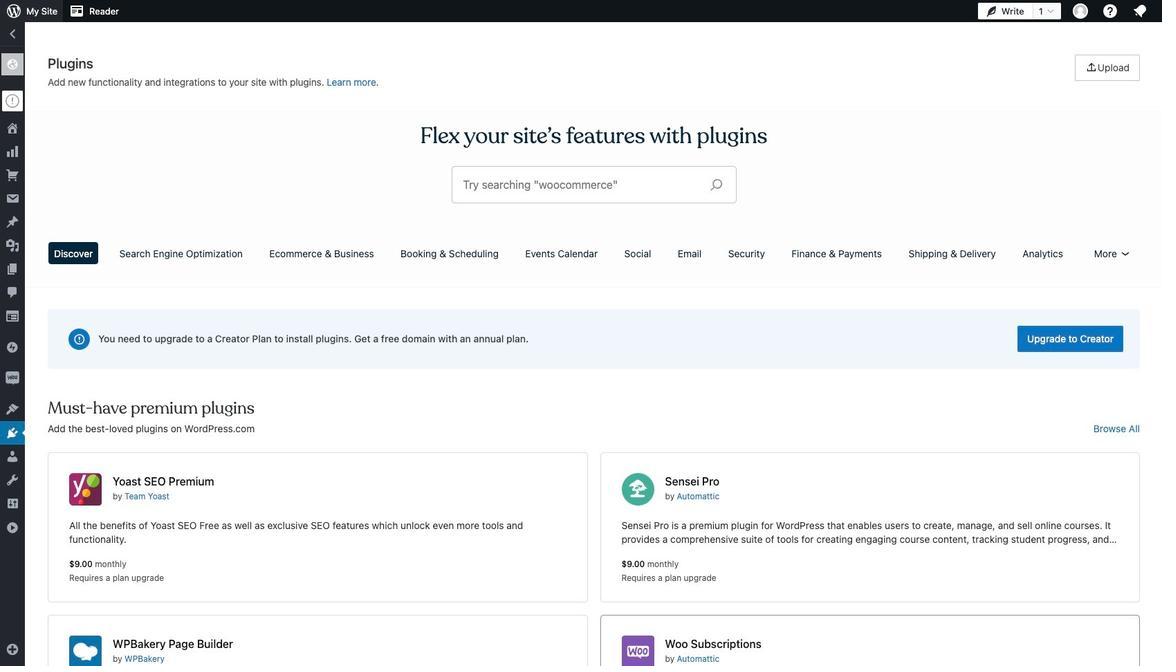 Task type: locate. For each thing, give the bounding box(es) containing it.
my profile image
[[1073, 3, 1088, 19]]

2 img image from the top
[[6, 371, 19, 385]]

1 vertical spatial img image
[[6, 371, 19, 385]]

Search search field
[[463, 167, 699, 203]]

img image
[[6, 340, 19, 354], [6, 371, 19, 385]]

0 vertical spatial img image
[[6, 340, 19, 354]]

main content
[[43, 55, 1145, 666]]

1 img image from the top
[[6, 340, 19, 354]]

help image
[[1102, 3, 1119, 19]]

None search field
[[452, 167, 736, 203]]

plugin icon image
[[69, 473, 102, 506], [622, 473, 654, 506], [69, 636, 102, 666], [622, 636, 654, 666]]



Task type: vqa. For each thing, say whether or not it's contained in the screenshot.
Highest hourly views 0 image
no



Task type: describe. For each thing, give the bounding box(es) containing it.
open search image
[[699, 175, 734, 194]]

manage your notifications image
[[1132, 3, 1148, 19]]



